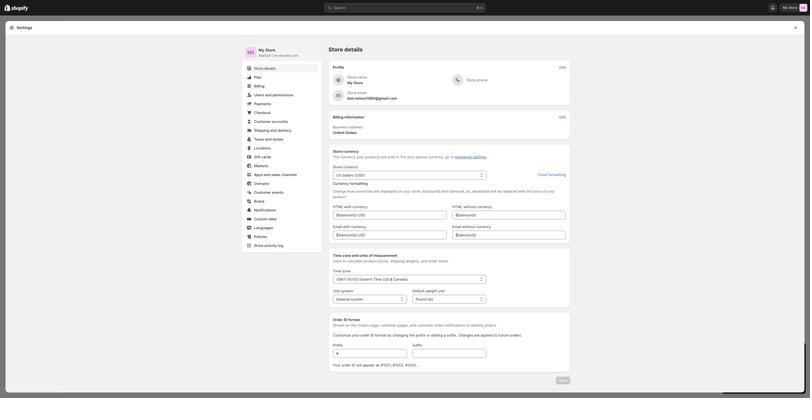 Task type: vqa. For each thing, say whether or not it's contained in the screenshot.
right ON
yes



Task type: locate. For each thing, give the bounding box(es) containing it.
id right the order
[[344, 318, 347, 323]]

Email with currency text field
[[333, 231, 447, 240]]

unit
[[333, 289, 340, 294]]

0 vertical spatial orders.
[[485, 324, 497, 328]]

product
[[364, 259, 377, 264]]

shipping and delivery link
[[245, 127, 319, 135]]

order down the orders
[[361, 334, 370, 338]]

format left "by"
[[375, 334, 386, 338]]

time zone
[[333, 269, 351, 274]]

of up the product
[[369, 254, 372, 258]]

0 horizontal spatial format
[[348, 318, 360, 323]]

shopify image
[[4, 4, 10, 11], [11, 6, 28, 11]]

dialog
[[807, 21, 810, 393]]

channels
[[281, 173, 297, 177]]

the inside change how currencies are displayed on your store. {{amount}} and {{amount_no_decimals}} will be replaced with the price of your product.
[[527, 190, 532, 194]]

currency
[[343, 150, 359, 154], [341, 155, 355, 160], [343, 165, 358, 170], [352, 205, 367, 209], [477, 205, 492, 209], [351, 225, 366, 229], [476, 225, 491, 229]]

id inside order id format shown on the orders page, customer pages, and customer order notifications to identify orders.
[[344, 318, 347, 323]]

store currency
[[333, 165, 358, 170]]

1 vertical spatial my
[[259, 48, 264, 52]]

1 vertical spatial details
[[264, 66, 276, 71]]

customer
[[381, 324, 397, 328], [417, 324, 433, 328]]

order right the your
[[342, 364, 351, 368]]

1 vertical spatial the
[[351, 324, 356, 328]]

store inside store email ben.nelson1980@gmail.com
[[347, 91, 357, 95]]

0 vertical spatial edit button
[[556, 64, 569, 71]]

my store image right 'my store'
[[800, 4, 807, 12]]

accounts
[[272, 120, 288, 124]]

applied
[[481, 334, 493, 338]]

2 horizontal spatial id
[[371, 334, 374, 338]]

html for html without currency
[[452, 205, 462, 209]]

0 horizontal spatial email
[[333, 225, 342, 229]]

and down customer accounts
[[270, 128, 277, 133]]

to right "used"
[[343, 259, 346, 264]]

order inside order id format shown on the orders page, customer pages, and customer order notifications to identify orders.
[[434, 324, 444, 328]]

with inside change how currencies are displayed on your store. {{amount}} and {{amount_no_decimals}} will be replaced with the price of your product.
[[518, 190, 526, 194]]

a
[[444, 334, 446, 338]]

0 vertical spatial store details
[[329, 46, 363, 53]]

your
[[333, 364, 341, 368]]

zone inside time zone and units of measurement used to calculate product prices, shipping weights, and order times.
[[343, 254, 351, 258]]

0 horizontal spatial details
[[264, 66, 276, 71]]

profile
[[333, 65, 344, 70]]

0 horizontal spatial html
[[333, 205, 343, 209]]

unit system
[[333, 289, 353, 294]]

zone up (gmt-
[[342, 269, 351, 274]]

order up adding
[[434, 324, 444, 328]]

without for html
[[463, 205, 476, 209]]

and right users
[[265, 93, 272, 97]]

notifications link
[[245, 207, 319, 214]]

1 vertical spatial without
[[462, 225, 475, 229]]

html down product.
[[333, 205, 343, 209]]

0 vertical spatial format
[[348, 318, 360, 323]]

customer events
[[254, 191, 284, 195]]

1 customer from the left
[[381, 324, 397, 328]]

0 horizontal spatial are
[[374, 190, 380, 194]]

orders. up applied
[[485, 324, 497, 328]]

0 horizontal spatial the
[[351, 324, 356, 328]]

1 vertical spatial edit button
[[556, 113, 569, 121]]

the left prefix
[[409, 334, 415, 338]]

your left the store.
[[403, 190, 411, 194]]

notifications
[[445, 324, 466, 328]]

1 email from the left
[[333, 225, 342, 229]]

0 horizontal spatial on
[[346, 324, 350, 328]]

without down {{amount_no_decimals}}
[[463, 205, 476, 209]]

2 horizontal spatial the
[[527, 190, 532, 194]]

to right go
[[451, 155, 454, 160]]

with
[[518, 190, 526, 194], [344, 205, 351, 209], [343, 225, 350, 229]]

payments
[[254, 102, 271, 106]]

order
[[333, 318, 343, 323]]

time for time zone
[[333, 269, 341, 274]]

0 vertical spatial with
[[518, 190, 526, 194]]

1 vertical spatial billing
[[333, 115, 344, 120]]

1 vertical spatial on
[[346, 324, 350, 328]]

format up the orders
[[348, 318, 360, 323]]

policies link
[[245, 233, 319, 241]]

id
[[344, 318, 347, 323], [371, 334, 374, 338], [352, 364, 355, 368]]

id left appear
[[352, 364, 355, 368]]

1 vertical spatial zone
[[342, 269, 351, 274]]

with for email without currency
[[343, 225, 350, 229]]

customer for customer events
[[254, 191, 271, 195]]

2 edit button from the top
[[556, 113, 569, 121]]

locations link
[[245, 145, 319, 152]]

orders. right future
[[510, 334, 522, 338]]

time left '(us'
[[373, 278, 382, 282]]

of right price
[[543, 190, 546, 194]]

time zone and units of measurement used to calculate product prices, shipping weights, and order times.
[[333, 254, 449, 264]]

1 horizontal spatial of
[[543, 190, 546, 194]]

0 vertical spatial formatting
[[548, 173, 566, 177]]

changing
[[393, 334, 408, 338]]

system for imperial system
[[351, 298, 363, 302]]

by
[[387, 334, 392, 338]]

1 horizontal spatial email
[[452, 225, 461, 229]]

0 vertical spatial are
[[381, 155, 387, 160]]

billing up users
[[254, 84, 264, 89]]

my for my store 8ba5a5-7.myshopify.com
[[259, 48, 264, 52]]

to inside time zone and units of measurement used to calculate product prices, shipping weights, and order times.
[[343, 259, 346, 264]]

customer inside customer events link
[[254, 191, 271, 195]]

customer for customer accounts
[[254, 120, 271, 124]]

with right the replaced
[[518, 190, 526, 194]]

prices,
[[378, 259, 389, 264]]

0 vertical spatial my
[[783, 6, 788, 10]]

the left the orders
[[351, 324, 356, 328]]

identify
[[471, 324, 484, 328]]

1 vertical spatial will
[[356, 364, 362, 368]]

domains link
[[245, 180, 319, 188]]

without
[[463, 205, 476, 209], [462, 225, 475, 229]]

0 horizontal spatial shopify image
[[4, 4, 10, 11]]

with down html with currency
[[343, 225, 350, 229]]

and right apps
[[264, 173, 270, 177]]

plan link
[[245, 74, 319, 81]]

0 horizontal spatial my
[[259, 48, 264, 52]]

1 vertical spatial with
[[344, 205, 351, 209]]

to inside store currency the currency your products are sold in. for your payout currency, go to payments settings .
[[451, 155, 454, 160]]

are inside store currency the currency your products are sold in. for your payout currency, go to payments settings .
[[381, 155, 387, 160]]

2 customer from the top
[[254, 191, 271, 195]]

1 vertical spatial formatting
[[350, 182, 368, 186]]

0 horizontal spatial my store image
[[245, 47, 256, 58]]

2 vertical spatial my
[[347, 81, 353, 85]]

order inside time zone and units of measurement used to calculate product prices, shipping weights, and order times.
[[429, 259, 438, 264]]

adding
[[431, 334, 443, 338]]

1 horizontal spatial the
[[409, 334, 415, 338]]

HTML with currency text field
[[333, 211, 447, 220]]

time up (gmt-
[[333, 269, 341, 274]]

2 email from the left
[[452, 225, 461, 229]]

0 vertical spatial without
[[463, 205, 476, 209]]

1 vertical spatial my store image
[[245, 47, 256, 58]]

and right 'taxes'
[[265, 137, 272, 142]]

units
[[359, 254, 368, 258]]

system right imperial
[[351, 298, 363, 302]]

customer accounts link
[[245, 118, 319, 126]]

0 vertical spatial id
[[344, 318, 347, 323]]

0 vertical spatial billing
[[254, 84, 264, 89]]

05:00)
[[347, 278, 358, 282]]

and right the {{amount}}
[[441, 190, 448, 194]]

0 horizontal spatial orders.
[[485, 324, 497, 328]]

2 edit from the top
[[559, 115, 566, 120]]

and right pages,
[[410, 324, 416, 328]]

store name my store
[[347, 75, 367, 85]]

email down html with currency
[[333, 225, 342, 229]]

HTML without currency text field
[[452, 211, 566, 220]]

payments settings link
[[455, 155, 486, 160]]

time inside time zone and units of measurement used to calculate product prices, shipping weights, and order times.
[[333, 254, 342, 258]]

id down page,
[[371, 334, 374, 338]]

will inside change how currencies are displayed on your store. {{amount}} and {{amount_no_decimals}} will be replaced with the price of your product.
[[491, 190, 496, 194]]

billing inside "shop settings menu" element
[[254, 84, 264, 89]]

billing up business
[[333, 115, 344, 120]]

1 vertical spatial customer
[[254, 191, 271, 195]]

0 horizontal spatial customer
[[381, 324, 397, 328]]

1 horizontal spatial are
[[381, 155, 387, 160]]

the
[[527, 190, 532, 194], [351, 324, 356, 328], [409, 334, 415, 338]]

zone up calculate
[[343, 254, 351, 258]]

format inside order id format shown on the orders page, customer pages, and customer order notifications to identify orders.
[[348, 318, 360, 323]]

on right the "shown"
[[346, 324, 350, 328]]

1 vertical spatial orders.
[[510, 334, 522, 338]]

1 vertical spatial of
[[369, 254, 372, 258]]

are left displayed
[[374, 190, 380, 194]]

0 horizontal spatial formatting
[[350, 182, 368, 186]]

in.
[[396, 155, 400, 160]]

0 vertical spatial zone
[[343, 254, 351, 258]]

plan
[[254, 75, 262, 80]]

or
[[427, 334, 430, 338]]

my inside my store 8ba5a5-7.myshopify.com
[[259, 48, 264, 52]]

custom
[[254, 217, 268, 222]]

0 horizontal spatial will
[[356, 364, 362, 368]]

order left times.
[[429, 259, 438, 264]]

details
[[344, 46, 363, 53], [264, 66, 276, 71]]

my store image
[[800, 4, 807, 12], [245, 47, 256, 58]]

customer events link
[[245, 189, 319, 197]]

on inside order id format shown on the orders page, customer pages, and customer order notifications to identify orders.
[[346, 324, 350, 328]]

will left appear
[[356, 364, 362, 368]]

1 horizontal spatial html
[[452, 205, 462, 209]]

email for email with currency
[[333, 225, 342, 229]]

Email without currency text field
[[452, 231, 566, 240]]

your left products
[[356, 155, 364, 160]]

html down change how currencies are displayed on your store. {{amount}} and {{amount_no_decimals}} will be replaced with the price of your product.
[[452, 205, 462, 209]]

of inside time zone and units of measurement used to calculate product prices, shipping weights, and order times.
[[369, 254, 372, 258]]

shop settings menu element
[[242, 44, 322, 253]]

formatting down (usd)
[[350, 182, 368, 186]]

customer down domains
[[254, 191, 271, 195]]

default weight unit
[[412, 289, 445, 294]]

edit for billing information
[[559, 115, 566, 120]]

0 vertical spatial of
[[543, 190, 546, 194]]

customer up customize your order id format by changing the prefix or adding a suffix. changes are applied to future orders.
[[417, 324, 433, 328]]

are left sold
[[381, 155, 387, 160]]

2 vertical spatial with
[[343, 225, 350, 229]]

0 horizontal spatial billing
[[254, 84, 264, 89]]

close formatting
[[538, 173, 566, 177]]

customer inside "customer accounts" link
[[254, 120, 271, 124]]

activity
[[264, 244, 277, 248]]

0 vertical spatial the
[[527, 190, 532, 194]]

0 vertical spatial edit
[[559, 65, 566, 70]]

formatting inside button
[[548, 173, 566, 177]]

0 horizontal spatial of
[[369, 254, 372, 258]]

phone
[[477, 78, 488, 82]]

1 horizontal spatial id
[[352, 364, 355, 368]]

1 horizontal spatial billing
[[333, 115, 344, 120]]

1 horizontal spatial formatting
[[548, 173, 566, 177]]

and inside "link"
[[265, 93, 272, 97]]

united
[[333, 131, 344, 135]]

close formatting button
[[534, 171, 569, 179]]

2 vertical spatial the
[[409, 334, 415, 338]]

0 vertical spatial system
[[341, 289, 353, 294]]

how
[[347, 190, 354, 194]]

store details
[[329, 46, 363, 53], [254, 66, 276, 71]]

users and permissions
[[254, 93, 293, 97]]

2 html from the left
[[452, 205, 462, 209]]

1 horizontal spatial on
[[398, 190, 402, 194]]

my store image left 8ba5a5-
[[245, 47, 256, 58]]

customer up "by"
[[381, 324, 397, 328]]

price
[[533, 190, 542, 194]]

the left price
[[527, 190, 532, 194]]

name
[[358, 75, 367, 80]]

formatting right the 'close'
[[548, 173, 566, 177]]

0 vertical spatial customer
[[254, 120, 271, 124]]

store details up profile
[[329, 46, 363, 53]]

without down html without currency
[[462, 225, 475, 229]]

html
[[333, 205, 343, 209], [452, 205, 462, 209]]

1 vertical spatial format
[[375, 334, 386, 338]]

0 horizontal spatial store details
[[254, 66, 276, 71]]

1 vertical spatial are
[[374, 190, 380, 194]]

store details up plan
[[254, 66, 276, 71]]

customize your order id format by changing the prefix or adding a suffix. changes are applied to future orders.
[[333, 334, 522, 338]]

notifications
[[254, 208, 276, 213]]

brand link
[[245, 198, 319, 206]]

1 horizontal spatial will
[[491, 190, 496, 194]]

pages,
[[398, 324, 409, 328]]

1 edit from the top
[[559, 65, 566, 70]]

billing for billing information
[[333, 115, 344, 120]]

1 horizontal spatial details
[[344, 46, 363, 53]]

ben.nelson1980@gmail.com
[[347, 96, 397, 101]]

{{amount_no_decimals}}
[[449, 190, 490, 194]]

time for time zone and units of measurement used to calculate product prices, shipping weights, and order times.
[[333, 254, 342, 258]]

0 vertical spatial on
[[398, 190, 402, 194]]

0 vertical spatial details
[[344, 46, 363, 53]]

1 vertical spatial edit
[[559, 115, 566, 120]]

1 horizontal spatial customer
[[417, 324, 433, 328]]

time up "used"
[[333, 254, 342, 258]]

my
[[783, 6, 788, 10], [259, 48, 264, 52], [347, 81, 353, 85]]

currencies
[[355, 190, 373, 194]]

orders. inside order id format shown on the orders page, customer pages, and customer order notifications to identify orders.
[[485, 324, 497, 328]]

1 html from the left
[[333, 205, 343, 209]]

change how currencies are displayed on your store. {{amount}} and {{amount_no_decimals}} will be replaced with the price of your product.
[[333, 190, 555, 199]]

1 vertical spatial time
[[333, 269, 341, 274]]

canada)
[[393, 278, 408, 282]]

email down html without currency
[[452, 225, 461, 229]]

1 vertical spatial store details
[[254, 66, 276, 71]]

customer
[[254, 120, 271, 124], [254, 191, 271, 195]]

billing
[[254, 84, 264, 89], [333, 115, 344, 120]]

.
[[486, 155, 487, 160]]

0 vertical spatial will
[[491, 190, 496, 194]]

on right displayed
[[398, 190, 402, 194]]

...
[[417, 364, 420, 368]]

1 horizontal spatial my store image
[[800, 4, 807, 12]]

2 horizontal spatial my
[[783, 6, 788, 10]]

store inside my store 8ba5a5-7.myshopify.com
[[265, 48, 275, 52]]

0 vertical spatial time
[[333, 254, 342, 258]]

changes
[[458, 334, 473, 338]]

to left identify
[[467, 324, 470, 328]]

0 horizontal spatial id
[[344, 318, 347, 323]]

2 vertical spatial are
[[474, 334, 480, 338]]

1 horizontal spatial my
[[347, 81, 353, 85]]

1 edit button from the top
[[556, 64, 569, 71]]

customer down checkout
[[254, 120, 271, 124]]

1 customer from the top
[[254, 120, 271, 124]]

and inside change how currencies are displayed on your store. {{amount}} and {{amount_no_decimals}} will be replaced with the price of your product.
[[441, 190, 448, 194]]

edit button for profile
[[556, 64, 569, 71]]

edit
[[559, 65, 566, 70], [559, 115, 566, 120]]

system up imperial system
[[341, 289, 353, 294]]

html with currency
[[333, 205, 367, 209]]

custom data link
[[245, 216, 319, 223]]

settings dialog
[[6, 21, 805, 399]]

will left be
[[491, 190, 496, 194]]

1 horizontal spatial shopify image
[[11, 6, 28, 11]]

on inside change how currencies are displayed on your store. {{amount}} and {{amount_no_decimals}} will be replaced with the price of your product.
[[398, 190, 402, 194]]

1 vertical spatial system
[[351, 298, 363, 302]]

zone for time zone and units of measurement used to calculate product prices, shipping weights, and order times.
[[343, 254, 351, 258]]

are left applied
[[474, 334, 480, 338]]

with down product.
[[344, 205, 351, 209]]



Task type: describe. For each thing, give the bounding box(es) containing it.
#1001,
[[381, 364, 392, 368]]

billing information
[[333, 115, 364, 120]]

gift cards link
[[245, 153, 319, 161]]

imperial system
[[336, 298, 363, 302]]

without for email
[[462, 225, 475, 229]]

times.
[[439, 259, 449, 264]]

billing for billing
[[254, 84, 264, 89]]

8ba5a5-
[[259, 54, 272, 58]]

edit for profile
[[559, 65, 566, 70]]

Prefix text field
[[333, 350, 407, 359]]

are inside change how currencies are displayed on your store. {{amount}} and {{amount_no_decimals}} will be replaced with the price of your product.
[[374, 190, 380, 194]]

1 horizontal spatial orders.
[[510, 334, 522, 338]]

shipping
[[254, 128, 269, 133]]

store details link
[[245, 65, 319, 72]]

my for my store
[[783, 6, 788, 10]]

store inside store currency the currency your products are sold in. for your payout currency, go to payments settings .
[[333, 150, 342, 154]]

#1002,
[[393, 364, 404, 368]]

as
[[376, 364, 380, 368]]

0 vertical spatial my store image
[[800, 4, 807, 12]]

apps
[[254, 173, 263, 177]]

(gmt-
[[336, 278, 347, 282]]

duties
[[273, 137, 283, 142]]

users and permissions link
[[245, 91, 319, 99]]

to left future
[[494, 334, 498, 338]]

gift
[[254, 155, 261, 160]]

your right price
[[547, 190, 555, 194]]

{{amount}}
[[422, 190, 440, 194]]

states
[[345, 131, 357, 135]]

your order id will appear as #1001, #1002, #1003 ...
[[333, 364, 420, 368]]

my store image inside "shop settings menu" element
[[245, 47, 256, 58]]

and inside "link"
[[264, 173, 270, 177]]

store details inside "shop settings menu" element
[[254, 66, 276, 71]]

payments link
[[245, 100, 319, 108]]

prefix
[[333, 344, 343, 348]]

dollars
[[342, 173, 354, 178]]

brand
[[254, 199, 264, 204]]

shipping
[[390, 259, 405, 264]]

to inside order id format shown on the orders page, customer pages, and customer order notifications to identify orders.
[[467, 324, 470, 328]]

change
[[333, 190, 346, 194]]

of inside change how currencies are displayed on your store. {{amount}} and {{amount_no_decimals}} will be replaced with the price of your product.
[[543, 190, 546, 194]]

html for html with currency
[[333, 205, 343, 209]]

2 vertical spatial id
[[352, 364, 355, 368]]

1 vertical spatial id
[[371, 334, 374, 338]]

users
[[254, 93, 264, 97]]

currency,
[[428, 155, 444, 160]]

measurement
[[373, 254, 397, 258]]

customize
[[333, 334, 351, 338]]

Suffix text field
[[412, 350, 486, 359]]

1 day left in your trial element
[[723, 358, 806, 395]]

displayed
[[381, 190, 397, 194]]

suffix
[[412, 344, 422, 348]]

store.
[[412, 190, 421, 194]]

weights,
[[406, 259, 420, 264]]

2 vertical spatial time
[[373, 278, 382, 282]]

zone for time zone
[[342, 269, 351, 274]]

locations
[[254, 146, 271, 151]]

policies
[[254, 235, 267, 239]]

details inside the store details link
[[264, 66, 276, 71]]

the inside order id format shown on the orders page, customer pages, and customer order notifications to identify orders.
[[351, 324, 356, 328]]

your right 'for'
[[407, 155, 415, 160]]

(gmt-05:00) eastern time (us & canada)
[[336, 278, 408, 282]]

settings
[[17, 25, 32, 30]]

#1003
[[405, 364, 416, 368]]

page,
[[370, 324, 380, 328]]

2 customer from the left
[[417, 324, 433, 328]]

system for unit system
[[341, 289, 353, 294]]

replaced
[[503, 190, 517, 194]]

be
[[497, 190, 502, 194]]

delivery
[[278, 128, 291, 133]]

shipping and delivery
[[254, 128, 291, 133]]

and right weights,
[[421, 259, 428, 264]]

1 horizontal spatial format
[[375, 334, 386, 338]]

your down the orders
[[352, 334, 360, 338]]

payments
[[455, 155, 472, 160]]

weight
[[426, 289, 437, 294]]

domains
[[254, 182, 269, 186]]

checkout
[[254, 111, 271, 115]]

and inside order id format shown on the orders page, customer pages, and customer order notifications to identify orders.
[[410, 324, 416, 328]]

unit
[[438, 289, 445, 294]]

formatting for close formatting
[[548, 173, 566, 177]]

the
[[333, 155, 340, 160]]

2 horizontal spatial are
[[474, 334, 480, 338]]

⌘ k
[[476, 6, 483, 10]]

appear
[[363, 364, 375, 368]]

languages
[[254, 226, 273, 231]]

email
[[358, 91, 367, 95]]

order id format shown on the orders page, customer pages, and customer order notifications to identify orders.
[[333, 318, 497, 328]]

suffix.
[[447, 334, 457, 338]]

k
[[481, 6, 483, 10]]

markets link
[[245, 162, 319, 170]]

markets
[[254, 164, 268, 168]]

with for html without currency
[[344, 205, 351, 209]]

currency formatting
[[333, 182, 368, 186]]

my inside store name my store
[[347, 81, 353, 85]]

email for email without currency
[[452, 225, 461, 229]]

billing link
[[245, 82, 319, 90]]

(lb)
[[428, 298, 433, 302]]

events
[[272, 191, 284, 195]]

information
[[344, 115, 364, 120]]

close
[[538, 173, 547, 177]]

payout
[[416, 155, 427, 160]]

languages link
[[245, 224, 319, 232]]

sales
[[271, 173, 280, 177]]

formatting for currency formatting
[[350, 182, 368, 186]]

settings
[[473, 155, 486, 160]]

1 horizontal spatial store details
[[329, 46, 363, 53]]

edit button for billing information
[[556, 113, 569, 121]]

(usd)
[[355, 173, 365, 178]]

7.myshopify.com
[[272, 54, 298, 58]]

eastern
[[359, 278, 372, 282]]

log
[[278, 244, 283, 248]]

product.
[[333, 195, 347, 199]]

pound
[[416, 298, 427, 302]]

and up calculate
[[352, 254, 358, 258]]

shown
[[333, 324, 345, 328]]



